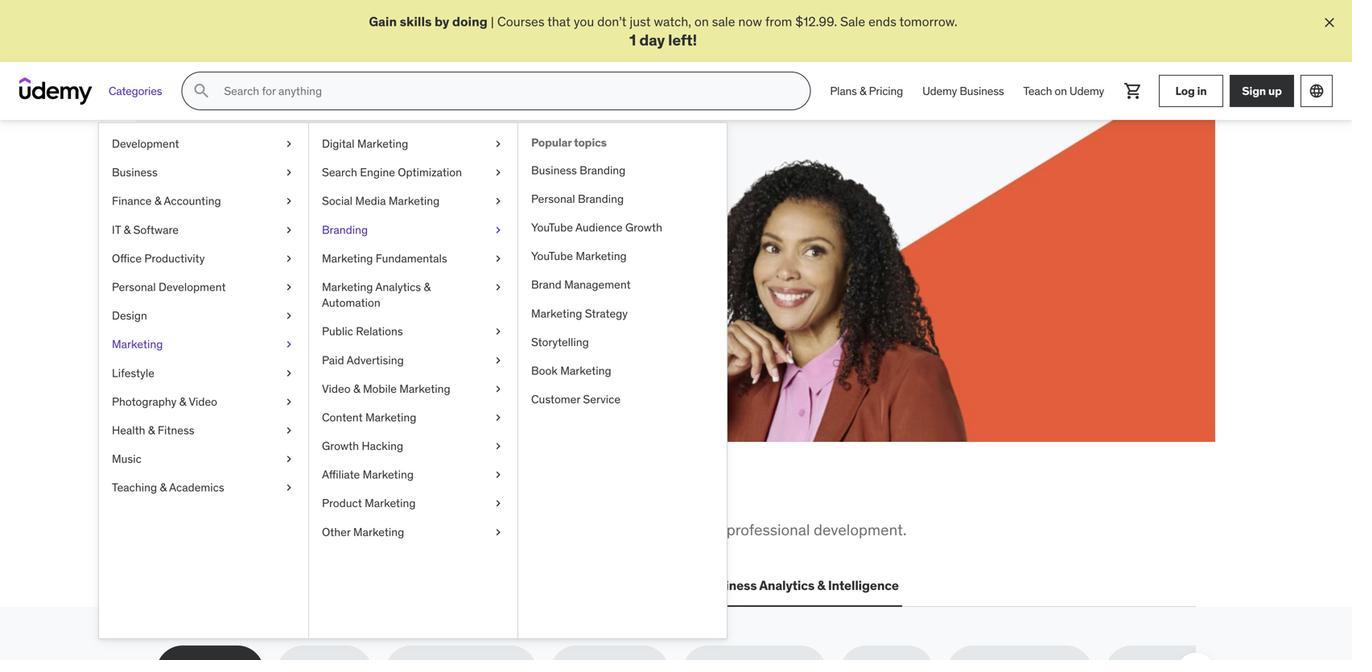 Task type: describe. For each thing, give the bounding box(es) containing it.
marketing fundamentals
[[322, 251, 447, 266]]

design link
[[99, 302, 308, 330]]

product marketing
[[322, 496, 416, 511]]

audience
[[576, 220, 623, 235]]

management
[[565, 278, 631, 292]]

catalog
[[514, 520, 565, 540]]

your
[[357, 262, 381, 279]]

brand management link
[[519, 271, 727, 300]]

1 vertical spatial skills
[[244, 480, 313, 514]]

marketing strategy
[[531, 306, 628, 321]]

digital marketing
[[322, 137, 408, 151]]

the
[[199, 480, 239, 514]]

social media marketing link
[[309, 187, 518, 216]]

you inside all the skills you need in one place from critical workplace skills to technical topics, our catalog supports well-rounded professional development.
[[318, 480, 364, 514]]

video & mobile marketing
[[322, 382, 451, 396]]

social media marketing
[[322, 194, 440, 208]]

popular
[[531, 135, 572, 150]]

xsmall image for paid advertising
[[492, 353, 505, 368]]

gain
[[369, 13, 397, 30]]

xsmall image for business
[[283, 165, 296, 181]]

youtube marketing link
[[519, 242, 727, 271]]

1
[[630, 30, 636, 49]]

1 udemy from the left
[[923, 84, 958, 98]]

branding element
[[518, 123, 727, 639]]

teach
[[1024, 84, 1053, 98]]

digital
[[322, 137, 355, 151]]

business for business analytics & intelligence
[[703, 578, 757, 594]]

skills inside gain skills by doing | courses that you don't just watch, on sale now from $12.99. sale ends tomorrow. 1 day left!
[[400, 13, 432, 30]]

science
[[521, 578, 569, 594]]

finance & accounting link
[[99, 187, 308, 216]]

2 vertical spatial branding
[[322, 223, 368, 237]]

xsmall image for product marketing
[[492, 496, 505, 512]]

courses for (and
[[214, 262, 262, 279]]

plans
[[830, 84, 857, 98]]

paid advertising link
[[309, 346, 518, 375]]

music
[[112, 452, 142, 466]]

mobile
[[363, 382, 397, 396]]

courses for doing
[[498, 13, 545, 30]]

topics,
[[439, 520, 485, 540]]

day
[[640, 30, 665, 49]]

from
[[156, 520, 192, 540]]

branding link
[[309, 216, 518, 244]]

pricing
[[869, 84, 904, 98]]

log in link
[[1160, 75, 1224, 107]]

0 vertical spatial development
[[112, 137, 179, 151]]

popular topics
[[531, 135, 607, 150]]

photography & video link
[[99, 388, 308, 416]]

book marketing link
[[519, 357, 727, 386]]

xsmall image for it & software
[[283, 222, 296, 238]]

search
[[322, 165, 357, 180]]

you inside gain skills by doing | courses that you don't just watch, on sale now from $12.99. sale ends tomorrow. 1 day left!
[[574, 13, 594, 30]]

place
[[515, 480, 582, 514]]

all the skills you need in one place from critical workplace skills to technical topics, our catalog supports well-rounded professional development.
[[156, 480, 907, 540]]

sign up
[[1243, 84, 1283, 98]]

optimization
[[398, 165, 462, 180]]

tomorrow. for |
[[900, 13, 958, 30]]

teach on udemy link
[[1014, 72, 1114, 110]]

ends for |
[[869, 13, 897, 30]]

business for business branding
[[531, 163, 577, 178]]

engine
[[360, 165, 395, 180]]

xsmall image for personal development
[[283, 280, 296, 295]]

productivity
[[144, 251, 205, 266]]

xsmall image for music
[[283, 452, 296, 467]]

data science button
[[487, 567, 572, 605]]

affiliate marketing link
[[309, 461, 518, 490]]

business branding link
[[519, 156, 727, 185]]

in inside learn, practice, succeed (and save) courses for every skill in your learning journey, starting at $12.99. sale ends tomorrow.
[[343, 262, 354, 279]]

marketing fundamentals link
[[309, 244, 518, 273]]

sale for |
[[841, 13, 866, 30]]

1 horizontal spatial video
[[322, 382, 351, 396]]

relations
[[356, 324, 403, 339]]

video & mobile marketing link
[[309, 375, 518, 404]]

youtube audience growth link
[[519, 214, 727, 242]]

& inside "marketing analytics & automation"
[[424, 280, 431, 294]]

business link
[[99, 158, 308, 187]]

categories button
[[99, 72, 172, 110]]

0 horizontal spatial video
[[189, 395, 217, 409]]

branding for personal branding
[[578, 192, 624, 206]]

categories
[[109, 84, 162, 98]]

office
[[112, 251, 142, 266]]

|
[[491, 13, 494, 30]]

& for fitness
[[148, 423, 155, 438]]

advertising
[[347, 353, 404, 368]]

choose a language image
[[1309, 83, 1325, 99]]

intelligence
[[829, 578, 899, 594]]

our
[[488, 520, 511, 540]]

to
[[356, 520, 370, 540]]

xsmall image for finance & accounting
[[283, 194, 296, 209]]

xsmall image for marketing analytics & automation
[[492, 280, 505, 295]]

search engine optimization link
[[309, 158, 518, 187]]

at
[[214, 280, 226, 297]]

xsmall image for social media marketing
[[492, 194, 505, 209]]

customer service
[[531, 392, 621, 407]]

& for software
[[124, 223, 131, 237]]

brand
[[531, 278, 562, 292]]

customer service link
[[519, 386, 727, 414]]

youtube for youtube audience growth
[[531, 220, 573, 235]]

hacking
[[362, 439, 404, 454]]

just
[[630, 13, 651, 30]]

1 vertical spatial on
[[1055, 84, 1068, 98]]

teaching
[[112, 481, 157, 495]]

fitness
[[158, 423, 195, 438]]

plans & pricing
[[830, 84, 904, 98]]

it for it certifications
[[289, 578, 300, 594]]

& for pricing
[[860, 84, 867, 98]]

data science
[[490, 578, 569, 594]]

lifestyle
[[112, 366, 155, 380]]

personal branding link
[[519, 185, 727, 214]]

udemy business
[[923, 84, 1005, 98]]

strategy
[[585, 306, 628, 321]]

left!
[[668, 30, 697, 49]]

workplace
[[245, 520, 315, 540]]

watch,
[[654, 13, 692, 30]]

sign
[[1243, 84, 1267, 98]]

1 horizontal spatial skills
[[319, 520, 353, 540]]

affiliate
[[322, 468, 360, 482]]

in inside all the skills you need in one place from critical workplace skills to technical topics, our catalog supports well-rounded professional development.
[[435, 480, 460, 514]]



Task type: vqa. For each thing, say whether or not it's contained in the screenshot.
topmost tomorrow.
yes



Task type: locate. For each thing, give the bounding box(es) containing it.
$12.99.
[[796, 13, 838, 30], [229, 280, 270, 297]]

skills up workplace
[[244, 480, 313, 514]]

storytelling link
[[519, 328, 727, 357]]

development
[[112, 137, 179, 151], [159, 280, 226, 294]]

1 horizontal spatial tomorrow.
[[900, 13, 958, 30]]

analytics inside "marketing analytics & automation"
[[376, 280, 421, 294]]

save)
[[275, 222, 339, 256]]

branding
[[580, 163, 626, 178], [578, 192, 624, 206], [322, 223, 368, 237]]

& inside business analytics & intelligence button
[[818, 578, 826, 594]]

& up fitness
[[179, 395, 186, 409]]

1 vertical spatial sale
[[274, 280, 299, 297]]

business inside business branding link
[[531, 163, 577, 178]]

courses inside learn, practice, succeed (and save) courses for every skill in your learning journey, starting at $12.99. sale ends tomorrow.
[[214, 262, 262, 279]]

xsmall image for teaching & academics
[[283, 480, 296, 496]]

xsmall image inside it & software link
[[283, 222, 296, 238]]

0 horizontal spatial $12.99.
[[229, 280, 270, 297]]

digital marketing link
[[309, 130, 518, 158]]

sale
[[841, 13, 866, 30], [274, 280, 299, 297]]

business down popular at the left
[[531, 163, 577, 178]]

business down rounded
[[703, 578, 757, 594]]

1 horizontal spatial $12.99.
[[796, 13, 838, 30]]

xsmall image inside growth hacking link
[[492, 439, 505, 454]]

& for mobile
[[353, 382, 360, 396]]

1 vertical spatial personal
[[112, 280, 156, 294]]

xsmall image
[[492, 136, 505, 152], [492, 165, 505, 181], [283, 194, 296, 209], [492, 194, 505, 209], [283, 251, 296, 267], [492, 251, 505, 267], [492, 280, 505, 295], [492, 324, 505, 340], [492, 381, 505, 397], [492, 410, 505, 426], [492, 467, 505, 483], [492, 496, 505, 512], [492, 525, 505, 540]]

skill
[[318, 262, 340, 279]]

automation
[[322, 296, 381, 310]]

0 horizontal spatial personal
[[112, 280, 156, 294]]

every
[[284, 262, 314, 279]]

marketing analytics & automation link
[[309, 273, 518, 318]]

2 vertical spatial skills
[[319, 520, 353, 540]]

personal inside personal branding link
[[531, 192, 575, 206]]

that
[[548, 13, 571, 30]]

business inside business analytics & intelligence button
[[703, 578, 757, 594]]

now
[[739, 13, 763, 30]]

skills
[[400, 13, 432, 30], [244, 480, 313, 514], [319, 520, 353, 540]]

xsmall image inside the finance & accounting link
[[283, 194, 296, 209]]

xsmall image inside music link
[[283, 452, 296, 467]]

1 vertical spatial it
[[289, 578, 300, 594]]

up
[[1269, 84, 1283, 98]]

media
[[355, 194, 386, 208]]

xsmall image inside the video & mobile marketing link
[[492, 381, 505, 397]]

0 horizontal spatial ends
[[302, 280, 330, 297]]

by
[[435, 13, 450, 30]]

professional
[[727, 520, 810, 540]]

analytics
[[376, 280, 421, 294], [760, 578, 815, 594]]

xsmall image inside branding link
[[492, 222, 505, 238]]

product marketing link
[[309, 490, 518, 518]]

0 vertical spatial it
[[112, 223, 121, 237]]

ends inside gain skills by doing | courses that you don't just watch, on sale now from $12.99. sale ends tomorrow. 1 day left!
[[869, 13, 897, 30]]

search engine optimization
[[322, 165, 462, 180]]

in right skill
[[343, 262, 354, 279]]

0 vertical spatial skills
[[400, 13, 432, 30]]

on left the sale
[[695, 13, 709, 30]]

branding down social
[[322, 223, 368, 237]]

xsmall image for development
[[283, 136, 296, 152]]

& right the health
[[148, 423, 155, 438]]

xsmall image inside content marketing link
[[492, 410, 505, 426]]

& up "office"
[[124, 223, 131, 237]]

1 horizontal spatial courses
[[498, 13, 545, 30]]

xsmall image for design
[[283, 308, 296, 324]]

xsmall image for marketing fundamentals
[[492, 251, 505, 267]]

business left the teach
[[960, 84, 1005, 98]]

1 vertical spatial ends
[[302, 280, 330, 297]]

for
[[265, 262, 280, 279]]

public
[[322, 324, 353, 339]]

xsmall image for affiliate marketing
[[492, 467, 505, 483]]

0 horizontal spatial tomorrow.
[[333, 280, 391, 297]]

xsmall image for lifestyle
[[283, 366, 296, 381]]

2 vertical spatial in
[[435, 480, 460, 514]]

1 vertical spatial you
[[318, 480, 364, 514]]

content marketing
[[322, 410, 417, 425]]

photography & video
[[112, 395, 217, 409]]

development down office productivity link
[[159, 280, 226, 294]]

submit search image
[[192, 81, 211, 101]]

(and
[[214, 222, 270, 256]]

video down "lifestyle" link on the left bottom of page
[[189, 395, 217, 409]]

& right 'finance'
[[154, 194, 161, 208]]

xsmall image inside "marketing analytics & automation" "link"
[[492, 280, 505, 295]]

1 vertical spatial growth
[[322, 439, 359, 454]]

ends inside learn, practice, succeed (and save) courses for every skill in your learning journey, starting at $12.99. sale ends tomorrow.
[[302, 280, 330, 297]]

product
[[322, 496, 362, 511]]

xsmall image for digital marketing
[[492, 136, 505, 152]]

& for academics
[[160, 481, 167, 495]]

& down learning
[[424, 280, 431, 294]]

0 vertical spatial tomorrow.
[[900, 13, 958, 30]]

analytics inside button
[[760, 578, 815, 594]]

photography
[[112, 395, 177, 409]]

growth inside growth hacking link
[[322, 439, 359, 454]]

log
[[1176, 84, 1195, 98]]

2 horizontal spatial in
[[1198, 84, 1207, 98]]

1 vertical spatial in
[[343, 262, 354, 279]]

development.
[[814, 520, 907, 540]]

$12.99. for save)
[[229, 280, 270, 297]]

0 vertical spatial ends
[[869, 13, 897, 30]]

book marketing
[[531, 364, 612, 378]]

& inside plans & pricing link
[[860, 84, 867, 98]]

xsmall image inside digital marketing link
[[492, 136, 505, 152]]

ends down skill
[[302, 280, 330, 297]]

xsmall image
[[283, 136, 296, 152], [283, 165, 296, 181], [283, 222, 296, 238], [492, 222, 505, 238], [283, 280, 296, 295], [283, 308, 296, 324], [283, 337, 296, 353], [492, 353, 505, 368], [283, 366, 296, 381], [283, 394, 296, 410], [283, 423, 296, 439], [492, 439, 505, 454], [283, 452, 296, 467], [283, 480, 296, 496]]

& for video
[[179, 395, 186, 409]]

youtube down the personal branding at the top
[[531, 220, 573, 235]]

1 vertical spatial courses
[[214, 262, 262, 279]]

close image
[[1322, 14, 1338, 31]]

& right teaching
[[160, 481, 167, 495]]

2 udemy from the left
[[1070, 84, 1105, 98]]

2 horizontal spatial skills
[[400, 13, 432, 30]]

teach on udemy
[[1024, 84, 1105, 98]]

xsmall image inside paid advertising 'link'
[[492, 353, 505, 368]]

growth up the affiliate
[[322, 439, 359, 454]]

1 horizontal spatial udemy
[[1070, 84, 1105, 98]]

personal branding
[[531, 192, 624, 206]]

in up topics,
[[435, 480, 460, 514]]

0 vertical spatial you
[[574, 13, 594, 30]]

& inside the video & mobile marketing link
[[353, 382, 360, 396]]

xsmall image for photography & video
[[283, 394, 296, 410]]

brand management
[[531, 278, 631, 292]]

xsmall image for other marketing
[[492, 525, 505, 540]]

0 horizontal spatial udemy
[[923, 84, 958, 98]]

tomorrow. down your
[[333, 280, 391, 297]]

plans & pricing link
[[821, 72, 913, 110]]

from
[[766, 13, 793, 30]]

xsmall image inside "affiliate marketing" link
[[492, 467, 505, 483]]

growth inside the 'youtube audience growth' link
[[626, 220, 663, 235]]

in right log
[[1198, 84, 1207, 98]]

analytics for business
[[760, 578, 815, 594]]

xsmall image inside "marketing" link
[[283, 337, 296, 353]]

development down categories dropdown button
[[112, 137, 179, 151]]

on
[[695, 13, 709, 30], [1055, 84, 1068, 98]]

xsmall image inside "lifestyle" link
[[283, 366, 296, 381]]

xsmall image for video & mobile marketing
[[492, 381, 505, 397]]

business analytics & intelligence
[[703, 578, 899, 594]]

skills down product
[[319, 520, 353, 540]]

it inside button
[[289, 578, 300, 594]]

courses right |
[[498, 13, 545, 30]]

marketing inside "marketing analytics & automation"
[[322, 280, 373, 294]]

it left certifications at the bottom
[[289, 578, 300, 594]]

tomorrow. inside learn, practice, succeed (and save) courses for every skill in your learning journey, starting at $12.99. sale ends tomorrow.
[[333, 280, 391, 297]]

xsmall image inside office productivity link
[[283, 251, 296, 267]]

xsmall image inside product marketing link
[[492, 496, 505, 512]]

on inside gain skills by doing | courses that you don't just watch, on sale now from $12.99. sale ends tomorrow. 1 day left!
[[695, 13, 709, 30]]

1 horizontal spatial you
[[574, 13, 594, 30]]

xsmall image inside public relations link
[[492, 324, 505, 340]]

xsmall image for office productivity
[[283, 251, 296, 267]]

ends
[[869, 13, 897, 30], [302, 280, 330, 297]]

1 horizontal spatial sale
[[841, 13, 866, 30]]

it for it & software
[[112, 223, 121, 237]]

0 horizontal spatial analytics
[[376, 280, 421, 294]]

analytics down learning
[[376, 280, 421, 294]]

1 horizontal spatial growth
[[626, 220, 663, 235]]

affiliate marketing
[[322, 468, 414, 482]]

gain skills by doing | courses that you don't just watch, on sale now from $12.99. sale ends tomorrow. 1 day left!
[[369, 13, 958, 49]]

0 vertical spatial sale
[[841, 13, 866, 30]]

&
[[860, 84, 867, 98], [154, 194, 161, 208], [124, 223, 131, 237], [424, 280, 431, 294], [353, 382, 360, 396], [179, 395, 186, 409], [148, 423, 155, 438], [160, 481, 167, 495], [818, 578, 826, 594]]

0 horizontal spatial in
[[343, 262, 354, 279]]

analytics down professional
[[760, 578, 815, 594]]

it certifications
[[289, 578, 385, 594]]

personal for personal branding
[[531, 192, 575, 206]]

sale inside gain skills by doing | courses that you don't just watch, on sale now from $12.99. sale ends tomorrow. 1 day left!
[[841, 13, 866, 30]]

sale inside learn, practice, succeed (and save) courses for every skill in your learning journey, starting at $12.99. sale ends tomorrow.
[[274, 280, 299, 297]]

tomorrow. up udemy business
[[900, 13, 958, 30]]

1 vertical spatial branding
[[578, 192, 624, 206]]

xsmall image for search engine optimization
[[492, 165, 505, 181]]

growth down personal branding link
[[626, 220, 663, 235]]

business inside udemy business link
[[960, 84, 1005, 98]]

& left intelligence
[[818, 578, 826, 594]]

0 vertical spatial analytics
[[376, 280, 421, 294]]

0 vertical spatial branding
[[580, 163, 626, 178]]

content
[[322, 410, 363, 425]]

all
[[156, 480, 194, 514]]

technical
[[374, 520, 436, 540]]

$12.99. right from
[[796, 13, 838, 30]]

learning
[[385, 262, 431, 279]]

xsmall image inside health & fitness link
[[283, 423, 296, 439]]

it
[[112, 223, 121, 237], [289, 578, 300, 594]]

doing
[[452, 13, 488, 30]]

tomorrow. inside gain skills by doing | courses that you don't just watch, on sale now from $12.99. sale ends tomorrow. 1 day left!
[[900, 13, 958, 30]]

branding up audience
[[578, 192, 624, 206]]

sale down every
[[274, 280, 299, 297]]

it & software link
[[99, 216, 308, 244]]

& inside the finance & accounting link
[[154, 194, 161, 208]]

business inside business "link"
[[112, 165, 158, 180]]

you up other in the left bottom of the page
[[318, 480, 364, 514]]

on right the teach
[[1055, 84, 1068, 98]]

one
[[465, 480, 511, 514]]

1 horizontal spatial it
[[289, 578, 300, 594]]

xsmall image inside search engine optimization 'link'
[[492, 165, 505, 181]]

courses inside gain skills by doing | courses that you don't just watch, on sale now from $12.99. sale ends tomorrow. 1 day left!
[[498, 13, 545, 30]]

youtube up brand
[[531, 249, 573, 264]]

1 vertical spatial development
[[159, 280, 226, 294]]

0 horizontal spatial it
[[112, 223, 121, 237]]

0 horizontal spatial on
[[695, 13, 709, 30]]

1 horizontal spatial in
[[435, 480, 460, 514]]

marketing link
[[99, 330, 308, 359]]

business for business
[[112, 165, 158, 180]]

personal for personal development
[[112, 280, 156, 294]]

public relations
[[322, 324, 403, 339]]

courses
[[498, 13, 545, 30], [214, 262, 262, 279]]

udemy business link
[[913, 72, 1014, 110]]

finance
[[112, 194, 152, 208]]

youtube for youtube marketing
[[531, 249, 573, 264]]

video down paid
[[322, 382, 351, 396]]

business branding
[[531, 163, 626, 178]]

& right "plans"
[[860, 84, 867, 98]]

$12.99. inside learn, practice, succeed (and save) courses for every skill in your learning journey, starting at $12.99. sale ends tomorrow.
[[229, 280, 270, 297]]

2 youtube from the top
[[531, 249, 573, 264]]

shopping cart with 0 items image
[[1124, 81, 1143, 101]]

xsmall image inside development link
[[283, 136, 296, 152]]

0 vertical spatial $12.99.
[[796, 13, 838, 30]]

xsmall image inside photography & video link
[[283, 394, 296, 410]]

you right that
[[574, 13, 594, 30]]

business up 'finance'
[[112, 165, 158, 180]]

0 vertical spatial courses
[[498, 13, 545, 30]]

xsmall image inside social media marketing link
[[492, 194, 505, 209]]

0 horizontal spatial skills
[[244, 480, 313, 514]]

xsmall image inside teaching & academics link
[[283, 480, 296, 496]]

udemy right pricing
[[923, 84, 958, 98]]

sale for save)
[[274, 280, 299, 297]]

sale
[[712, 13, 736, 30]]

ends for save)
[[302, 280, 330, 297]]

personal up design at the left top of the page
[[112, 280, 156, 294]]

udemy image
[[19, 77, 93, 105]]

supports
[[568, 520, 629, 540]]

sale up "plans"
[[841, 13, 866, 30]]

1 youtube from the top
[[531, 220, 573, 235]]

0 vertical spatial personal
[[531, 192, 575, 206]]

& inside teaching & academics link
[[160, 481, 167, 495]]

1 horizontal spatial personal
[[531, 192, 575, 206]]

in
[[1198, 84, 1207, 98], [343, 262, 354, 279], [435, 480, 460, 514]]

$12.99. inside gain skills by doing | courses that you don't just watch, on sale now from $12.99. sale ends tomorrow. 1 day left!
[[796, 13, 838, 30]]

xsmall image for marketing
[[283, 337, 296, 353]]

you
[[574, 13, 594, 30], [318, 480, 364, 514]]

don't
[[598, 13, 627, 30]]

accounting
[[164, 194, 221, 208]]

well-
[[633, 520, 666, 540]]

xsmall image inside design link
[[283, 308, 296, 324]]

$12.99. for |
[[796, 13, 838, 30]]

0 vertical spatial in
[[1198, 84, 1207, 98]]

xsmall image for content marketing
[[492, 410, 505, 426]]

personal down business branding
[[531, 192, 575, 206]]

skills left by on the left of the page
[[400, 13, 432, 30]]

0 vertical spatial on
[[695, 13, 709, 30]]

topics
[[574, 135, 607, 150]]

branding for business branding
[[580, 163, 626, 178]]

design
[[112, 309, 147, 323]]

business analytics & intelligence button
[[700, 567, 903, 605]]

0 vertical spatial growth
[[626, 220, 663, 235]]

1 vertical spatial youtube
[[531, 249, 573, 264]]

& left mobile
[[353, 382, 360, 396]]

0 horizontal spatial courses
[[214, 262, 262, 279]]

1 horizontal spatial ends
[[869, 13, 897, 30]]

udemy left shopping cart with 0 items icon
[[1070, 84, 1105, 98]]

ends up pricing
[[869, 13, 897, 30]]

xsmall image inside marketing fundamentals link
[[492, 251, 505, 267]]

xsmall image for growth hacking
[[492, 439, 505, 454]]

& for accounting
[[154, 194, 161, 208]]

0 vertical spatial youtube
[[531, 220, 573, 235]]

critical
[[195, 520, 241, 540]]

xsmall image inside business "link"
[[283, 165, 296, 181]]

1 vertical spatial analytics
[[760, 578, 815, 594]]

it up "office"
[[112, 223, 121, 237]]

analytics for marketing
[[376, 280, 421, 294]]

growth hacking
[[322, 439, 404, 454]]

0 horizontal spatial you
[[318, 480, 364, 514]]

personal development
[[112, 280, 226, 294]]

youtube
[[531, 220, 573, 235], [531, 249, 573, 264]]

Search for anything text field
[[221, 77, 791, 105]]

xsmall image for health & fitness
[[283, 423, 296, 439]]

$12.99. down for
[[229, 280, 270, 297]]

office productivity
[[112, 251, 205, 266]]

paid advertising
[[322, 353, 404, 368]]

1 vertical spatial $12.99.
[[229, 280, 270, 297]]

0 horizontal spatial growth
[[322, 439, 359, 454]]

music link
[[99, 445, 308, 474]]

youtube audience growth
[[531, 220, 663, 235]]

xsmall image inside other marketing link
[[492, 525, 505, 540]]

service
[[583, 392, 621, 407]]

xsmall image inside personal development link
[[283, 280, 296, 295]]

& inside health & fitness link
[[148, 423, 155, 438]]

0 horizontal spatial sale
[[274, 280, 299, 297]]

1 horizontal spatial on
[[1055, 84, 1068, 98]]

personal inside personal development link
[[112, 280, 156, 294]]

branding down topics
[[580, 163, 626, 178]]

& inside it & software link
[[124, 223, 131, 237]]

xsmall image for public relations
[[492, 324, 505, 340]]

xsmall image for branding
[[492, 222, 505, 238]]

1 vertical spatial tomorrow.
[[333, 280, 391, 297]]

& inside photography & video link
[[179, 395, 186, 409]]

courses up at
[[214, 262, 262, 279]]

tomorrow. for save)
[[333, 280, 391, 297]]

sign up link
[[1230, 75, 1295, 107]]

1 horizontal spatial analytics
[[760, 578, 815, 594]]

book
[[531, 364, 558, 378]]



